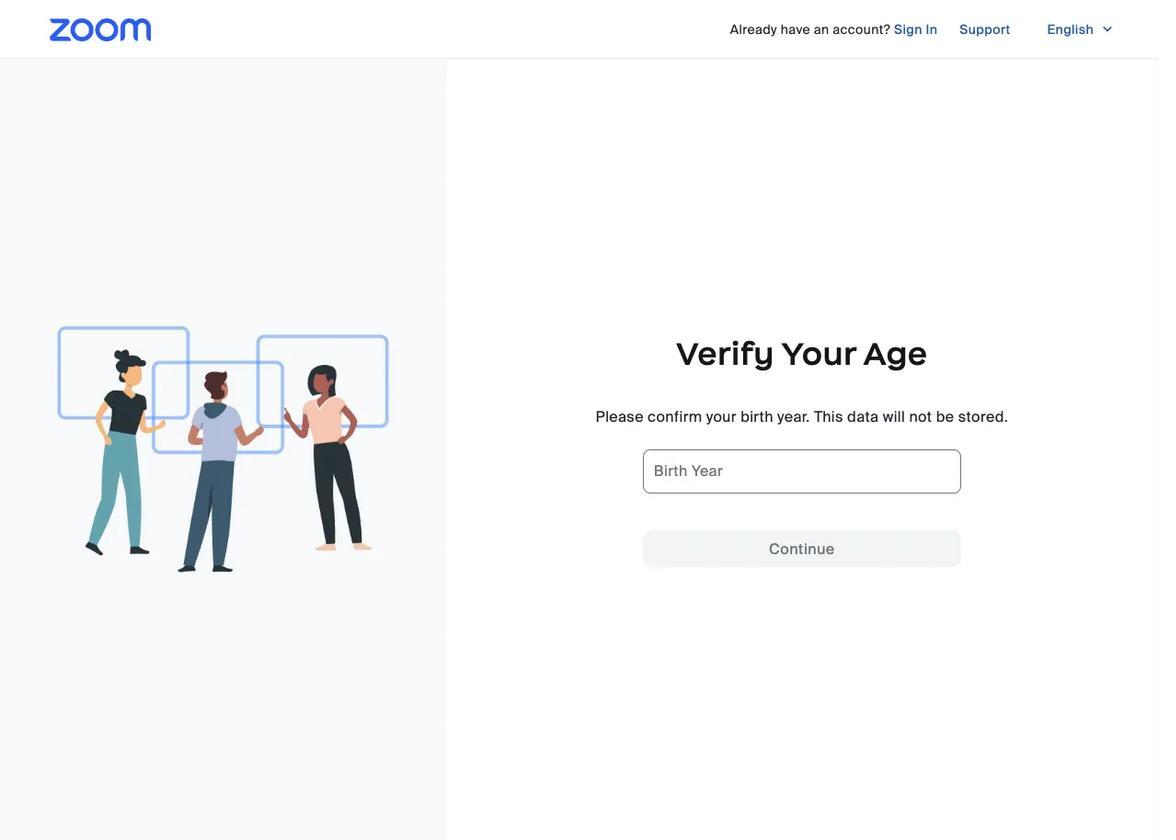 Task type: vqa. For each thing, say whether or not it's contained in the screenshot.
down 'icon' on the top right
yes



Task type: locate. For each thing, give the bounding box(es) containing it.
please
[[596, 407, 644, 426]]

sign in button
[[894, 15, 938, 44]]

have
[[781, 21, 811, 38]]

already have an account? sign in
[[730, 21, 938, 38]]

verify
[[676, 334, 775, 374]]

verify your age
[[676, 334, 928, 374]]

Birth Year text field
[[643, 450, 961, 494]]

confirm
[[648, 407, 703, 426]]

birth year
[[654, 461, 723, 481]]

birth
[[741, 407, 774, 426]]

in
[[926, 21, 938, 38]]

age
[[863, 334, 928, 374]]

stored.
[[959, 407, 1009, 426]]

data
[[847, 407, 879, 426]]

your
[[781, 334, 857, 374]]

english
[[1048, 21, 1094, 38]]

sign
[[894, 21, 923, 38]]



Task type: describe. For each thing, give the bounding box(es) containing it.
continue button
[[643, 531, 961, 568]]

support
[[960, 21, 1011, 38]]

birth
[[654, 461, 688, 481]]

be
[[936, 407, 955, 426]]

already
[[730, 21, 777, 38]]

account?
[[833, 21, 891, 38]]

english button
[[1033, 15, 1129, 44]]

please confirm your birth year. this data will not be stored.
[[596, 407, 1009, 426]]

not
[[909, 407, 932, 426]]

down image
[[1101, 20, 1114, 39]]

year
[[692, 461, 723, 481]]

this
[[814, 407, 844, 426]]

support link
[[960, 15, 1011, 44]]

your
[[706, 407, 737, 426]]

zoom banner image image
[[57, 326, 389, 573]]

continue
[[769, 540, 835, 559]]

will
[[883, 407, 906, 426]]

an
[[814, 21, 830, 38]]

year.
[[778, 407, 810, 426]]

zoom logo image
[[50, 18, 151, 41]]



